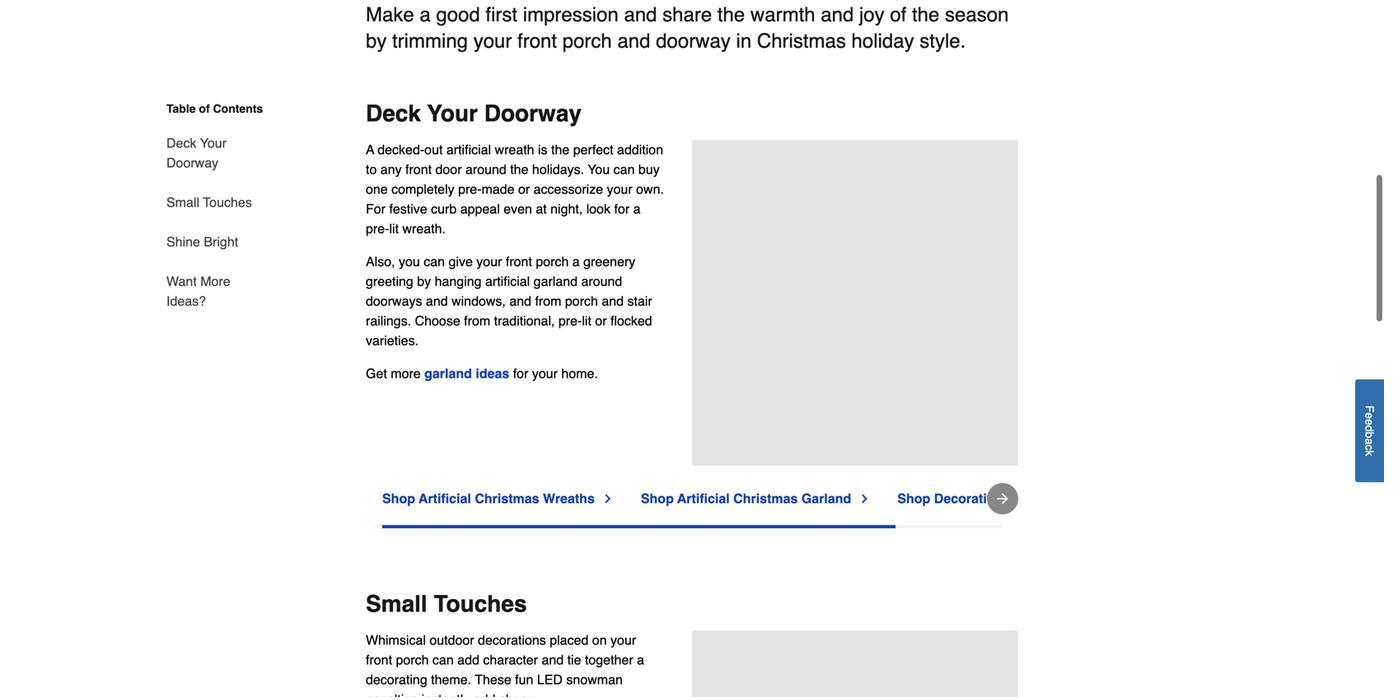 Task type: describe. For each thing, give the bounding box(es) containing it.
1 vertical spatial for
[[513, 360, 528, 375]]

a inside whimsical outdoor decorations placed on your front porch can add character and tie together a decorating theme. these fun led snowman novelties instantly add cheer.
[[637, 646, 644, 661]]

want more ideas?
[[166, 267, 230, 302]]

holiday
[[851, 23, 914, 46]]

garland ideas link
[[424, 360, 509, 375]]

doorway
[[656, 23, 731, 46]]

make a good first impression and share the warmth and joy of the season by trimming your front porch and doorway in christmas holiday style.
[[366, 0, 1009, 46]]

&
[[1044, 485, 1053, 500]]

whimsical outdoor decorations placed on your front porch can add character and tie together a decorating theme. these fun led snowman novelties instantly add cheer.
[[366, 626, 644, 698]]

your inside make a good first impression and share the warmth and joy of the season by trimming your front porch and doorway in christmas holiday style.
[[473, 23, 512, 46]]

at
[[536, 195, 547, 210]]

a inside button
[[1363, 439, 1376, 445]]

d
[[1363, 426, 1376, 432]]

choose
[[415, 307, 460, 322]]

character
[[483, 646, 538, 661]]

and left stair at top left
[[602, 287, 624, 302]]

give
[[449, 248, 473, 263]]

2 e from the top
[[1363, 420, 1376, 426]]

the down wreath
[[510, 155, 528, 171]]

door
[[435, 155, 462, 171]]

railings.
[[366, 307, 411, 322]]

the up style.
[[912, 0, 939, 19]]

b
[[1363, 432, 1376, 439]]

shop artificial christmas garland link
[[641, 483, 871, 502]]

a young boy in a blue winter coat hanging a holiday wreath on a front door. image
[[692, 133, 1018, 351]]

greenery
[[583, 248, 635, 263]]

1 horizontal spatial pre-
[[458, 175, 482, 190]]

you
[[588, 155, 610, 171]]

chevron right image
[[858, 486, 871, 499]]

small inside table of contents element
[[166, 188, 199, 203]]

small touches inside table of contents element
[[166, 188, 252, 203]]

one
[[366, 175, 388, 190]]

table
[[166, 96, 196, 109]]

on
[[592, 626, 607, 642]]

appeal
[[460, 195, 500, 210]]

lit inside a decked-out artificial wreath is the perfect addition to any front door around the holidays. you can buy one completely pre-made or accessorize your own. for festive curb appeal even at night, look for a pre-lit wreath.
[[389, 215, 399, 230]]

table of contents element
[[147, 94, 270, 305]]

to
[[366, 155, 377, 171]]

shop artificial christmas wreaths
[[382, 485, 595, 500]]

k
[[1363, 451, 1376, 457]]

shine bright link
[[166, 216, 238, 255]]

0 horizontal spatial from
[[464, 307, 490, 322]]

lit inside also, you can give your front porch a greenery greeting by hanging artificial garland around doorways and windows, and from porch and stair railings. choose from traditional, pre-lit or flocked varieties.
[[582, 307, 591, 322]]

around inside also, you can give your front porch a greenery greeting by hanging artificial garland around doorways and windows, and from porch and stair railings. choose from traditional, pre-lit or flocked varieties.
[[581, 267, 622, 283]]

curb
[[431, 195, 457, 210]]

the up in at the top of the page
[[717, 0, 745, 19]]

shine bright
[[166, 228, 238, 243]]

windows,
[[452, 287, 506, 302]]

flocked
[[610, 307, 652, 322]]

doorways
[[366, 287, 422, 302]]

deck inside the deck your doorway
[[166, 129, 196, 144]]

a inside also, you can give your front porch a greenery greeting by hanging artificial garland around doorways and windows, and from porch and stair railings. choose from traditional, pre-lit or flocked varieties.
[[572, 248, 580, 263]]

c
[[1363, 445, 1376, 451]]

ideas
[[476, 360, 509, 375]]

1 horizontal spatial deck
[[366, 94, 421, 120]]

artificial for shop artificial christmas garland
[[677, 485, 730, 500]]

1 vertical spatial touches
[[434, 585, 527, 611]]

your inside a decked-out artificial wreath is the perfect addition to any front door around the holidays. you can buy one completely pre-made or accessorize your own. for festive curb appeal even at night, look for a pre-lit wreath.
[[607, 175, 632, 190]]

christmas inside make a good first impression and share the warmth and joy of the season by trimming your front porch and doorway in christmas holiday style.
[[757, 23, 846, 46]]

1 horizontal spatial small
[[366, 585, 427, 611]]

hanging
[[435, 267, 482, 283]]

around inside a decked-out artificial wreath is the perfect addition to any front door around the holidays. you can buy one completely pre-made or accessorize your own. for festive curb appeal even at night, look for a pre-lit wreath.
[[465, 155, 506, 171]]

table of contents
[[166, 96, 263, 109]]

can inside also, you can give your front porch a greenery greeting by hanging artificial garland around doorways and windows, and from porch and stair railings. choose from traditional, pre-lit or flocked varieties.
[[424, 248, 445, 263]]

led
[[537, 666, 563, 681]]

wreath
[[495, 136, 534, 151]]

instantly
[[421, 686, 470, 698]]

shop decorative bows & ribbons link
[[897, 483, 1130, 502]]

shop artificial christmas garland
[[641, 485, 851, 500]]

a front porch decorated with l e d decorations and a small white artificial christmas tree. image
[[692, 624, 1018, 698]]

is
[[538, 136, 547, 151]]

shop artificial christmas wreaths link
[[382, 483, 614, 502]]

joy
[[859, 0, 884, 19]]

impression
[[523, 0, 619, 19]]

and up the choose
[[426, 287, 448, 302]]

even
[[504, 195, 532, 210]]

get more garland ideas for your home.
[[366, 360, 598, 375]]

decorative
[[934, 485, 1001, 500]]

and inside whimsical outdoor decorations placed on your front porch can add character and tie together a decorating theme. these fun led snowman novelties instantly add cheer.
[[542, 646, 564, 661]]

season
[[945, 0, 1009, 19]]

contents
[[213, 96, 263, 109]]

want
[[166, 267, 197, 283]]

traditional,
[[494, 307, 555, 322]]

by inside also, you can give your front porch a greenery greeting by hanging artificial garland around doorways and windows, and from porch and stair railings. choose from traditional, pre-lit or flocked varieties.
[[417, 267, 431, 283]]

christmas for shop artificial christmas garland
[[733, 485, 798, 500]]

your left 'home.'
[[532, 360, 558, 375]]

in
[[736, 23, 752, 46]]

artificial for shop artificial christmas wreaths
[[419, 485, 471, 500]]

theme.
[[431, 666, 471, 681]]

tie
[[567, 646, 581, 661]]

made
[[482, 175, 515, 190]]

look
[[586, 195, 611, 210]]

by inside make a good first impression and share the warmth and joy of the season by trimming your front porch and doorway in christmas holiday style.
[[366, 23, 387, 46]]

your inside also, you can give your front porch a greenery greeting by hanging artificial garland around doorways and windows, and from porch and stair railings. choose from traditional, pre-lit or flocked varieties.
[[476, 248, 502, 263]]

fun
[[515, 666, 533, 681]]

festive
[[389, 195, 427, 210]]

varieties.
[[366, 327, 419, 342]]

first
[[486, 0, 517, 19]]

1 horizontal spatial deck your doorway
[[366, 94, 582, 120]]

1 vertical spatial garland
[[424, 360, 472, 375]]

arrow right image
[[994, 484, 1011, 501]]

garland
[[801, 485, 851, 500]]

doorway inside table of contents element
[[166, 149, 218, 164]]

of inside table of contents element
[[199, 96, 210, 109]]

get
[[366, 360, 387, 375]]

night,
[[550, 195, 583, 210]]

ribbons
[[1057, 485, 1110, 500]]

and left the joy
[[821, 0, 854, 19]]

shop decorative bows & ribbons
[[897, 485, 1110, 500]]



Task type: locate. For each thing, give the bounding box(es) containing it.
a inside make a good first impression and share the warmth and joy of the season by trimming your front porch and doorway in christmas holiday style.
[[420, 0, 431, 19]]

1 vertical spatial or
[[595, 307, 607, 322]]

0 vertical spatial pre-
[[458, 175, 482, 190]]

can inside a decked-out artificial wreath is the perfect addition to any front door around the holidays. you can buy one completely pre-made or accessorize your own. for festive curb appeal even at night, look for a pre-lit wreath.
[[613, 155, 635, 171]]

trimming
[[392, 23, 468, 46]]

by down you
[[417, 267, 431, 283]]

warmth
[[750, 0, 815, 19]]

small touches up the outdoor
[[366, 585, 527, 611]]

1 horizontal spatial doorway
[[484, 94, 582, 120]]

or left flocked
[[595, 307, 607, 322]]

garland right more
[[424, 360, 472, 375]]

your right on
[[610, 626, 636, 642]]

these
[[475, 666, 511, 681]]

1 vertical spatial from
[[464, 307, 490, 322]]

the
[[717, 0, 745, 19], [912, 0, 939, 19], [551, 136, 569, 151], [510, 155, 528, 171]]

a up trimming at the top left
[[420, 0, 431, 19]]

porch up "decorating"
[[396, 646, 429, 661]]

add
[[457, 646, 479, 661], [473, 686, 495, 698]]

0 vertical spatial deck your doorway
[[366, 94, 582, 120]]

the right is
[[551, 136, 569, 151]]

novelties
[[366, 686, 418, 698]]

greeting
[[366, 267, 413, 283]]

0 vertical spatial or
[[518, 175, 530, 190]]

more
[[391, 360, 421, 375]]

completely
[[391, 175, 454, 190]]

can
[[613, 155, 635, 171], [424, 248, 445, 263], [432, 646, 454, 661]]

1 horizontal spatial garland
[[534, 267, 578, 283]]

wreath.
[[402, 215, 446, 230]]

porch
[[562, 23, 612, 46], [536, 248, 569, 263], [565, 287, 598, 302], [396, 646, 429, 661]]

1 horizontal spatial by
[[417, 267, 431, 283]]

shop for shop artificial christmas wreaths
[[382, 485, 415, 500]]

0 vertical spatial touches
[[203, 188, 252, 203]]

outdoor
[[429, 626, 474, 642]]

deck down table
[[166, 129, 196, 144]]

deck your doorway up out at the left of the page
[[366, 94, 582, 120]]

1 artificial from the left
[[419, 485, 471, 500]]

touches up bright
[[203, 188, 252, 203]]

can left buy at the top left of page
[[613, 155, 635, 171]]

your down table of contents
[[200, 129, 227, 144]]

1 horizontal spatial for
[[614, 195, 630, 210]]

0 vertical spatial by
[[366, 23, 387, 46]]

can right you
[[424, 248, 445, 263]]

christmas for shop artificial christmas wreaths
[[475, 485, 539, 500]]

and up "traditional,"
[[509, 287, 531, 302]]

front inside a decked-out artificial wreath is the perfect addition to any front door around the holidays. you can buy one completely pre-made or accessorize your own. for festive curb appeal even at night, look for a pre-lit wreath.
[[405, 155, 432, 171]]

front inside whimsical outdoor decorations placed on your front porch can add character and tie together a decorating theme. these fun led snowman novelties instantly add cheer.
[[366, 646, 392, 661]]

a up k
[[1363, 439, 1376, 445]]

or inside also, you can give your front porch a greenery greeting by hanging artificial garland around doorways and windows, and from porch and stair railings. choose from traditional, pre-lit or flocked varieties.
[[595, 307, 607, 322]]

1 vertical spatial small
[[366, 585, 427, 611]]

of right table
[[199, 96, 210, 109]]

1 vertical spatial of
[[199, 96, 210, 109]]

a
[[366, 136, 374, 151]]

0 horizontal spatial shop
[[382, 485, 415, 500]]

2 shop from the left
[[641, 485, 674, 500]]

for right look
[[614, 195, 630, 210]]

home.
[[561, 360, 598, 375]]

for
[[366, 195, 386, 210]]

addition
[[617, 136, 663, 151]]

1 vertical spatial can
[[424, 248, 445, 263]]

0 vertical spatial artificial
[[446, 136, 491, 151]]

snowman
[[566, 666, 623, 681]]

artificial up windows,
[[485, 267, 530, 283]]

0 horizontal spatial artificial
[[419, 485, 471, 500]]

artificial inside also, you can give your front porch a greenery greeting by hanging artificial garland around doorways and windows, and from porch and stair railings. choose from traditional, pre-lit or flocked varieties.
[[485, 267, 530, 283]]

shop
[[382, 485, 415, 500], [641, 485, 674, 500], [897, 485, 930, 500]]

1 vertical spatial by
[[417, 267, 431, 283]]

1 horizontal spatial or
[[595, 307, 607, 322]]

artificial up door at the top of the page
[[446, 136, 491, 151]]

your up out at the left of the page
[[427, 94, 478, 120]]

f e e d b a c k
[[1363, 406, 1376, 457]]

0 vertical spatial small touches
[[166, 188, 252, 203]]

a inside a decked-out artificial wreath is the perfect addition to any front door around the holidays. you can buy one completely pre-made or accessorize your own. for festive curb appeal even at night, look for a pre-lit wreath.
[[633, 195, 641, 210]]

garland up "traditional,"
[[534, 267, 578, 283]]

0 vertical spatial add
[[457, 646, 479, 661]]

0 horizontal spatial garland
[[424, 360, 472, 375]]

christmas left garland
[[733, 485, 798, 500]]

1 vertical spatial deck your doorway
[[166, 129, 227, 164]]

around up made
[[465, 155, 506, 171]]

by down make
[[366, 23, 387, 46]]

also, you can give your front porch a greenery greeting by hanging artificial garland around doorways and windows, and from porch and stair railings. choose from traditional, pre-lit or flocked varieties.
[[366, 248, 652, 342]]

and left share
[[624, 0, 657, 19]]

your down you
[[607, 175, 632, 190]]

e up b
[[1363, 420, 1376, 426]]

front down even
[[506, 248, 532, 263]]

from up "traditional,"
[[535, 287, 561, 302]]

shop inside shop artificial christmas garland link
[[641, 485, 674, 500]]

can inside whimsical outdoor decorations placed on your front porch can add character and tie together a decorating theme. these fun led snowman novelties instantly add cheer.
[[432, 646, 454, 661]]

e up d
[[1363, 413, 1376, 420]]

small up whimsical
[[366, 585, 427, 611]]

deck your doorway down table
[[166, 129, 227, 164]]

from down windows,
[[464, 307, 490, 322]]

your inside whimsical outdoor decorations placed on your front porch can add character and tie together a decorating theme. these fun led snowman novelties instantly add cheer.
[[610, 626, 636, 642]]

shop for shop decorative bows & ribbons
[[897, 485, 930, 500]]

decked-
[[378, 136, 424, 151]]

2 horizontal spatial pre-
[[558, 307, 582, 322]]

1 vertical spatial pre-
[[366, 215, 389, 230]]

style.
[[920, 23, 966, 46]]

1 vertical spatial deck
[[166, 129, 196, 144]]

0 horizontal spatial by
[[366, 23, 387, 46]]

0 vertical spatial lit
[[389, 215, 399, 230]]

touches up the outdoor
[[434, 585, 527, 611]]

2 artificial from the left
[[677, 485, 730, 500]]

ideas?
[[166, 287, 206, 302]]

and left doorway at the top of page
[[617, 23, 650, 46]]

your inside table of contents element
[[200, 129, 227, 144]]

more
[[200, 267, 230, 283]]

0 horizontal spatial pre-
[[366, 215, 389, 230]]

or up even
[[518, 175, 530, 190]]

0 vertical spatial small
[[166, 188, 199, 203]]

0 horizontal spatial small
[[166, 188, 199, 203]]

porch down the at
[[536, 248, 569, 263]]

wreaths
[[543, 485, 595, 500]]

porch down greenery
[[565, 287, 598, 302]]

1 horizontal spatial artificial
[[677, 485, 730, 500]]

f
[[1363, 406, 1376, 413]]

0 horizontal spatial small touches
[[166, 188, 252, 203]]

around down greenery
[[581, 267, 622, 283]]

2 vertical spatial can
[[432, 646, 454, 661]]

0 horizontal spatial your
[[200, 129, 227, 144]]

doorway up 'small touches' link
[[166, 149, 218, 164]]

perfect
[[573, 136, 613, 151]]

your right give
[[476, 248, 502, 263]]

out
[[424, 136, 443, 151]]

porch inside whimsical outdoor decorations placed on your front porch can add character and tie together a decorating theme. these fun led snowman novelties instantly add cheer.
[[396, 646, 429, 661]]

pre- right "traditional,"
[[558, 307, 582, 322]]

deck your doorway inside deck your doorway link
[[166, 129, 227, 164]]

your down the 'first'
[[473, 23, 512, 46]]

0 horizontal spatial doorway
[[166, 149, 218, 164]]

your
[[473, 23, 512, 46], [607, 175, 632, 190], [476, 248, 502, 263], [532, 360, 558, 375], [610, 626, 636, 642]]

deck your doorway
[[366, 94, 582, 120], [166, 129, 227, 164]]

1 horizontal spatial touches
[[434, 585, 527, 611]]

shop inside shop decorative bows & ribbons "link"
[[897, 485, 930, 500]]

front
[[517, 23, 557, 46], [405, 155, 432, 171], [506, 248, 532, 263], [366, 646, 392, 661]]

christmas
[[757, 23, 846, 46], [475, 485, 539, 500], [733, 485, 798, 500]]

small
[[166, 188, 199, 203], [366, 585, 427, 611]]

0 horizontal spatial of
[[199, 96, 210, 109]]

0 horizontal spatial lit
[[389, 215, 399, 230]]

1 horizontal spatial lit
[[582, 307, 591, 322]]

artificial inside a decked-out artificial wreath is the perfect addition to any front door around the holidays. you can buy one completely pre-made or accessorize your own. for festive curb appeal even at night, look for a pre-lit wreath.
[[446, 136, 491, 151]]

0 vertical spatial your
[[427, 94, 478, 120]]

0 vertical spatial from
[[535, 287, 561, 302]]

0 vertical spatial of
[[890, 0, 906, 19]]

2 horizontal spatial shop
[[897, 485, 930, 500]]

any
[[380, 155, 402, 171]]

1 vertical spatial small touches
[[366, 585, 527, 611]]

1 horizontal spatial around
[[581, 267, 622, 283]]

by
[[366, 23, 387, 46], [417, 267, 431, 283]]

porch inside make a good first impression and share the warmth and joy of the season by trimming your front porch and doorway in christmas holiday style.
[[562, 23, 612, 46]]

small touches link
[[166, 176, 252, 216]]

0 vertical spatial around
[[465, 155, 506, 171]]

doorway
[[484, 94, 582, 120], [166, 149, 218, 164]]

stair
[[627, 287, 652, 302]]

1 vertical spatial lit
[[582, 307, 591, 322]]

2 vertical spatial pre-
[[558, 307, 582, 322]]

share
[[662, 0, 712, 19]]

1 horizontal spatial from
[[535, 287, 561, 302]]

shop for shop artificial christmas garland
[[641, 485, 674, 500]]

0 horizontal spatial deck
[[166, 129, 196, 144]]

deck up the decked-
[[366, 94, 421, 120]]

of right the joy
[[890, 0, 906, 19]]

or
[[518, 175, 530, 190], [595, 307, 607, 322]]

shop inside shop artificial christmas wreaths link
[[382, 485, 415, 500]]

1 vertical spatial add
[[473, 686, 495, 698]]

a decked-out artificial wreath is the perfect addition to any front door around the holidays. you can buy one completely pre-made or accessorize your own. for festive curb appeal even at night, look for a pre-lit wreath.
[[366, 136, 664, 230]]

1 horizontal spatial of
[[890, 0, 906, 19]]

pre- inside also, you can give your front porch a greenery greeting by hanging artificial garland around doorways and windows, and from porch and stair railings. choose from traditional, pre-lit or flocked varieties.
[[558, 307, 582, 322]]

front down impression
[[517, 23, 557, 46]]

0 vertical spatial garland
[[534, 267, 578, 283]]

0 horizontal spatial deck your doorway
[[166, 129, 227, 164]]

add down the outdoor
[[457, 646, 479, 661]]

add down these
[[473, 686, 495, 698]]

small touches
[[166, 188, 252, 203], [366, 585, 527, 611]]

garland
[[534, 267, 578, 283], [424, 360, 472, 375]]

christmas left wreaths
[[475, 485, 539, 500]]

whimsical
[[366, 626, 426, 642]]

deck
[[366, 94, 421, 120], [166, 129, 196, 144]]

a right together
[[637, 646, 644, 661]]

together
[[585, 646, 633, 661]]

porch down impression
[[562, 23, 612, 46]]

3 shop from the left
[[897, 485, 930, 500]]

for right ideas on the bottom left of page
[[513, 360, 528, 375]]

1 vertical spatial your
[[200, 129, 227, 144]]

shine
[[166, 228, 200, 243]]

lit
[[389, 215, 399, 230], [582, 307, 591, 322]]

or inside a decked-out artificial wreath is the perfect addition to any front door around the holidays. you can buy one completely pre-made or accessorize your own. for festive curb appeal even at night, look for a pre-lit wreath.
[[518, 175, 530, 190]]

you
[[399, 248, 420, 263]]

1 vertical spatial doorway
[[166, 149, 218, 164]]

small up shine
[[166, 188, 199, 203]]

0 vertical spatial deck
[[366, 94, 421, 120]]

0 horizontal spatial or
[[518, 175, 530, 190]]

1 horizontal spatial small touches
[[366, 585, 527, 611]]

f e e d b a c k button
[[1355, 380, 1384, 483]]

bows
[[1005, 485, 1040, 500]]

pre- down 'for'
[[366, 215, 389, 230]]

artificial
[[446, 136, 491, 151], [485, 267, 530, 283]]

pre- up "appeal"
[[458, 175, 482, 190]]

make
[[366, 0, 414, 19]]

small touches up shine bright in the left top of the page
[[166, 188, 252, 203]]

can up theme.
[[432, 646, 454, 661]]

decorations
[[478, 626, 546, 642]]

cheer.
[[499, 686, 535, 698]]

bright
[[204, 228, 238, 243]]

0 vertical spatial for
[[614, 195, 630, 210]]

front down whimsical
[[366, 646, 392, 661]]

doorway up is
[[484, 94, 582, 120]]

1 vertical spatial around
[[581, 267, 622, 283]]

chevron right image
[[601, 486, 614, 499]]

lit left flocked
[[582, 307, 591, 322]]

accessorize
[[534, 175, 603, 190]]

front inside make a good first impression and share the warmth and joy of the season by trimming your front porch and doorway in christmas holiday style.
[[517, 23, 557, 46]]

touches inside table of contents element
[[203, 188, 252, 203]]

0 horizontal spatial touches
[[203, 188, 252, 203]]

0 horizontal spatial for
[[513, 360, 528, 375]]

garland inside also, you can give your front porch a greenery greeting by hanging artificial garland around doorways and windows, and from porch and stair railings. choose from traditional, pre-lit or flocked varieties.
[[534, 267, 578, 283]]

front inside also, you can give your front porch a greenery greeting by hanging artificial garland around doorways and windows, and from porch and stair railings. choose from traditional, pre-lit or flocked varieties.
[[506, 248, 532, 263]]

1 horizontal spatial your
[[427, 94, 478, 120]]

deck your doorway link
[[166, 117, 270, 176]]

front up completely
[[405, 155, 432, 171]]

and up led
[[542, 646, 564, 661]]

0 vertical spatial doorway
[[484, 94, 582, 120]]

1 shop from the left
[[382, 485, 415, 500]]

holidays.
[[532, 155, 584, 171]]

own.
[[636, 175, 664, 190]]

0 vertical spatial can
[[613, 155, 635, 171]]

scrollbar
[[382, 519, 895, 522]]

christmas down warmth
[[757, 23, 846, 46]]

1 horizontal spatial shop
[[641, 485, 674, 500]]

also,
[[366, 248, 395, 263]]

your
[[427, 94, 478, 120], [200, 129, 227, 144]]

0 horizontal spatial around
[[465, 155, 506, 171]]

for
[[614, 195, 630, 210], [513, 360, 528, 375]]

1 vertical spatial artificial
[[485, 267, 530, 283]]

lit down festive
[[389, 215, 399, 230]]

for inside a decked-out artificial wreath is the perfect addition to any front door around the holidays. you can buy one completely pre-made or accessorize your own. for festive curb appeal even at night, look for a pre-lit wreath.
[[614, 195, 630, 210]]

good
[[436, 0, 480, 19]]

placed
[[550, 626, 589, 642]]

of inside make a good first impression and share the warmth and joy of the season by trimming your front porch and doorway in christmas holiday style.
[[890, 0, 906, 19]]

a down own.
[[633, 195, 641, 210]]

1 e from the top
[[1363, 413, 1376, 420]]

want more ideas? link
[[166, 255, 270, 305]]

a left greenery
[[572, 248, 580, 263]]



Task type: vqa. For each thing, say whether or not it's contained in the screenshot.
'from' to the top
yes



